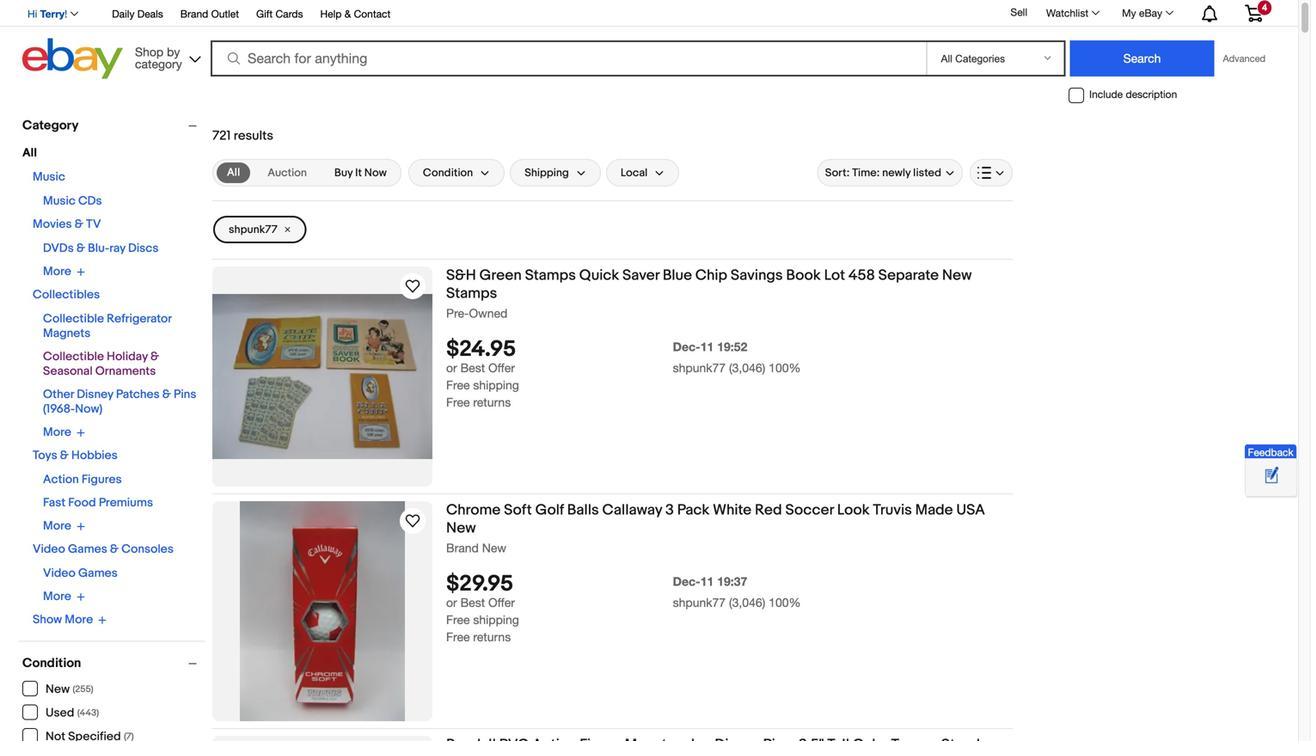 Task type: vqa. For each thing, say whether or not it's contained in the screenshot.
condition dropdown button
yes



Task type: locate. For each thing, give the bounding box(es) containing it.
account navigation
[[18, 0, 1277, 103]]

new right separate
[[943, 267, 972, 285]]

toys & hobbies link
[[33, 449, 118, 463]]

offer inside dec-11 19:37 or best offer
[[489, 596, 515, 610]]

brand left outlet
[[180, 8, 208, 20]]

sell link
[[1003, 6, 1036, 18]]

11 left 19:37
[[701, 575, 714, 589]]

listed
[[914, 166, 942, 180]]

contact
[[354, 8, 391, 20]]

0 horizontal spatial brand
[[180, 8, 208, 20]]

shpunk77 down all text box
[[229, 223, 278, 236]]

2 100% from the top
[[769, 596, 801, 610]]

& left blu-
[[76, 241, 85, 256]]

buy
[[335, 166, 353, 180]]

new inside s&h green stamps quick saver blue chip savings book lot 458 separate new stamps pre-owned
[[943, 267, 972, 285]]

0 vertical spatial condition button
[[409, 159, 505, 187]]

games
[[68, 542, 107, 557], [78, 566, 118, 581]]

0 vertical spatial shpunk77 (3,046) 100% free shipping free returns
[[446, 361, 801, 410]]

1 shipping from the top
[[473, 378, 519, 392]]

by
[[167, 45, 180, 59]]

1 vertical spatial or
[[446, 596, 457, 610]]

chrome soft golf balls callaway 3 pack white red soccer look truvis made usa new brand new
[[446, 502, 986, 555]]

dec-11 19:37 or best offer
[[446, 575, 748, 610]]

consoles
[[121, 542, 174, 557]]

1 vertical spatial 100%
[[769, 596, 801, 610]]

used
[[46, 706, 74, 721]]

auction link
[[257, 163, 317, 183]]

1 vertical spatial shipping
[[473, 613, 519, 627]]

shipping for $29.95
[[473, 613, 519, 627]]

include
[[1090, 88, 1124, 100]]

sort: time: newly listed button
[[818, 159, 963, 187]]

1 vertical spatial brand
[[446, 541, 479, 555]]

category button
[[22, 118, 205, 133]]

returns down $29.95
[[473, 630, 511, 645]]

separate
[[879, 267, 939, 285]]

soccer
[[786, 502, 834, 520]]

0 vertical spatial brand
[[180, 8, 208, 20]]

heading
[[446, 736, 981, 742]]

0 vertical spatial (3,046)
[[729, 361, 766, 375]]

deals
[[137, 8, 163, 20]]

dec- for $29.95
[[673, 575, 701, 589]]

0 vertical spatial or
[[446, 361, 457, 375]]

(3,046) down 19:37
[[729, 596, 766, 610]]

include description
[[1090, 88, 1178, 100]]

brand
[[180, 8, 208, 20], [446, 541, 479, 555]]

collectible down magnets
[[43, 350, 104, 364]]

best inside dec-11 19:37 or best offer
[[461, 596, 485, 610]]

or inside dec-11 19:37 or best offer
[[446, 596, 457, 610]]

condition button right now
[[409, 159, 505, 187]]

time:
[[853, 166, 880, 180]]

1 offer from the top
[[489, 361, 515, 375]]

0 vertical spatial best
[[461, 361, 485, 375]]

1 vertical spatial dec-
[[673, 575, 701, 589]]

1 (3,046) from the top
[[729, 361, 766, 375]]

1 vertical spatial condition
[[22, 656, 81, 671]]

3 more button from the top
[[43, 519, 85, 534]]

& inside account navigation
[[345, 8, 351, 20]]

2 returns from the top
[[473, 630, 511, 645]]

19:37
[[718, 575, 748, 589]]

watch chrome soft golf balls callaway 3 pack white red soccer look truvis made usa new image
[[403, 511, 423, 532]]

patches
[[116, 388, 160, 402]]

more button down fast
[[43, 519, 85, 534]]

show more
[[33, 613, 93, 628]]

buy it now
[[335, 166, 387, 180]]

2 collectible from the top
[[43, 350, 104, 364]]

1 11 from the top
[[701, 340, 714, 354]]

music up music cds link
[[33, 170, 65, 185]]

shpunk77 down 19:37
[[673, 596, 726, 610]]

pack
[[678, 502, 710, 520]]

1 more button from the top
[[43, 265, 85, 279]]

stamps
[[525, 267, 576, 285], [446, 285, 498, 303]]

outlet
[[211, 8, 239, 20]]

1 vertical spatial shpunk77 (3,046) 100% free shipping free returns
[[446, 596, 801, 645]]

all
[[22, 146, 37, 160], [227, 166, 240, 179]]

best for $29.95
[[461, 596, 485, 610]]

1 horizontal spatial condition button
[[409, 159, 505, 187]]

savings
[[731, 267, 783, 285]]

1 vertical spatial shpunk77
[[673, 361, 726, 375]]

& left the consoles
[[110, 542, 119, 557]]

chrome soft golf balls callaway 3 pack white red soccer look truvis made usa new image
[[240, 502, 405, 722]]

brand outlet
[[180, 8, 239, 20]]

offer for $29.95
[[489, 596, 515, 610]]

2 (3,046) from the top
[[729, 596, 766, 610]]

video up show more
[[43, 566, 76, 581]]

now)
[[75, 402, 103, 417]]

2 dec- from the top
[[673, 575, 701, 589]]

best
[[461, 361, 485, 375], [461, 596, 485, 610]]

condition up new (255)
[[22, 656, 81, 671]]

1 returns from the top
[[473, 395, 511, 410]]

& left 'pins'
[[162, 388, 171, 402]]

returns down $24.95
[[473, 395, 511, 410]]

0 vertical spatial music
[[33, 170, 65, 185]]

1 100% from the top
[[769, 361, 801, 375]]

new right watch chrome soft golf balls callaway 3 pack white red soccer look truvis made usa new 'icon'
[[446, 520, 476, 538]]

more down dvds
[[43, 265, 71, 279]]

wait
[[109, 37, 128, 49]]

video games
[[43, 566, 118, 581]]

fast food premiums link
[[43, 496, 153, 511]]

100% for $29.95
[[769, 596, 801, 610]]

none submit inside the 'shop by category' banner
[[1071, 40, 1215, 77]]

stamps left quick
[[525, 267, 576, 285]]

shpunk77 down 19:52
[[673, 361, 726, 375]]

2 11 from the top
[[701, 575, 714, 589]]

1 vertical spatial video
[[43, 566, 76, 581]]

returns for $29.95
[[473, 630, 511, 645]]

collectible refrigerator magnets link
[[43, 312, 172, 341]]

Search for anything text field
[[213, 42, 923, 75]]

ornaments
[[95, 364, 156, 379]]

1 horizontal spatial all
[[227, 166, 240, 179]]

2 best from the top
[[461, 596, 485, 610]]

new up used
[[46, 683, 70, 697]]

music up movies
[[43, 194, 76, 209]]

music for music cds
[[43, 194, 76, 209]]

0 vertical spatial all
[[22, 146, 37, 160]]

0 vertical spatial video
[[33, 542, 65, 557]]

fast
[[43, 496, 66, 511]]

11 inside dec-11 19:37 or best offer
[[701, 575, 714, 589]]

1 dec- from the top
[[673, 340, 701, 354]]

1 vertical spatial offer
[[489, 596, 515, 610]]

more button up collectibles
[[43, 265, 85, 279]]

1 vertical spatial music
[[43, 194, 76, 209]]

music
[[33, 170, 65, 185], [43, 194, 76, 209]]

balls
[[568, 502, 599, 520]]

2 vertical spatial shpunk77
[[673, 596, 726, 610]]

feedback
[[1249, 447, 1294, 459]]

1 shpunk77 (3,046) 100% free shipping free returns from the top
[[446, 361, 801, 410]]

collectible down collectibles
[[43, 312, 104, 326]]

1 vertical spatial games
[[78, 566, 118, 581]]

0 vertical spatial dec-
[[673, 340, 701, 354]]

shpunk77
[[229, 223, 278, 236], [673, 361, 726, 375], [673, 596, 726, 610]]

discs
[[128, 241, 159, 256]]

2 shipping from the top
[[473, 613, 519, 627]]

11 for $24.95
[[701, 340, 714, 354]]

returns
[[473, 395, 511, 410], [473, 630, 511, 645]]

green
[[480, 267, 522, 285]]

tv
[[86, 217, 101, 232]]

free
[[446, 378, 470, 392], [446, 395, 470, 410], [446, 613, 470, 627], [446, 630, 470, 645]]

more button up show more
[[43, 590, 85, 604]]

all down 721 results
[[227, 166, 240, 179]]

premiums
[[99, 496, 153, 511]]

0 vertical spatial condition
[[423, 166, 473, 180]]

used (443)
[[46, 706, 99, 721]]

toys
[[33, 449, 57, 463]]

1 best from the top
[[461, 361, 485, 375]]

video up "video games" "link"
[[33, 542, 65, 557]]

video for video games
[[43, 566, 76, 581]]

0 vertical spatial shipping
[[473, 378, 519, 392]]

1 horizontal spatial condition
[[423, 166, 473, 180]]

0 horizontal spatial all
[[22, 146, 37, 160]]

all up music link
[[22, 146, 37, 160]]

more down (1968-
[[43, 425, 71, 440]]

or
[[446, 361, 457, 375], [446, 596, 457, 610]]

1 vertical spatial returns
[[473, 630, 511, 645]]

4 more button from the top
[[43, 590, 85, 604]]

offer for $24.95
[[489, 361, 515, 375]]

condition button
[[409, 159, 505, 187], [22, 656, 205, 671]]

condition right now
[[423, 166, 473, 180]]

dec- inside dec-11 19:52 or best offer
[[673, 340, 701, 354]]

action figures fast food premiums
[[43, 473, 153, 511]]

dec- left 19:52
[[673, 340, 701, 354]]

2 offer from the top
[[489, 596, 515, 610]]

main content
[[212, 109, 1013, 742]]

0 vertical spatial offer
[[489, 361, 515, 375]]

dec-11 19:52 or best offer
[[446, 340, 748, 375]]

collectible refrigerator magnets collectible holiday & seasonal ornaments other disney patches & pins (1968-now)
[[43, 312, 196, 417]]

dec- left 19:37
[[673, 575, 701, 589]]

dec- inside dec-11 19:37 or best offer
[[673, 575, 701, 589]]

games down video games & consoles
[[78, 566, 118, 581]]

1 vertical spatial collectible
[[43, 350, 104, 364]]

1 vertical spatial 11
[[701, 575, 714, 589]]

0 horizontal spatial condition
[[22, 656, 81, 671]]

0 vertical spatial games
[[68, 542, 107, 557]]

1 vertical spatial best
[[461, 596, 485, 610]]

1 horizontal spatial stamps
[[525, 267, 576, 285]]

2 or from the top
[[446, 596, 457, 610]]

or inside dec-11 19:52 or best offer
[[446, 361, 457, 375]]

1 horizontal spatial brand
[[446, 541, 479, 555]]

None submit
[[1071, 40, 1215, 77]]

video for video games & consoles
[[33, 542, 65, 557]]

&
[[345, 8, 351, 20], [75, 217, 83, 232], [76, 241, 85, 256], [151, 350, 159, 364], [162, 388, 171, 402], [60, 449, 69, 463], [110, 542, 119, 557]]

shpunk77 for $24.95
[[673, 361, 726, 375]]

daily
[[112, 8, 135, 20]]

$29.95
[[446, 571, 514, 598]]

ray
[[109, 241, 125, 256]]

more down fast
[[43, 519, 71, 534]]

11 inside dec-11 19:52 or best offer
[[701, 340, 714, 354]]

offer inside dec-11 19:52 or best offer
[[489, 361, 515, 375]]

look
[[838, 502, 870, 520]]

best inside dec-11 19:52 or best offer
[[461, 361, 485, 375]]

0 vertical spatial 100%
[[769, 361, 801, 375]]

1 vertical spatial (3,046)
[[729, 596, 766, 610]]

brand down chrome
[[446, 541, 479, 555]]

condition button up "(255)"
[[22, 656, 205, 671]]

video games & consoles
[[33, 542, 174, 557]]

gift
[[256, 8, 273, 20]]

0 vertical spatial 11
[[701, 340, 714, 354]]

0 vertical spatial collectible
[[43, 312, 104, 326]]

1 vertical spatial all
[[227, 166, 240, 179]]

& right the toys
[[60, 449, 69, 463]]

main content containing $24.95
[[212, 109, 1013, 742]]

shipping down $29.95
[[473, 613, 519, 627]]

show
[[33, 613, 62, 628]]

more button down (1968-
[[43, 425, 85, 440]]

shipping down $24.95
[[473, 378, 519, 392]]

games up "video games" "link"
[[68, 542, 107, 557]]

$24.95
[[446, 337, 516, 363]]

stamps up pre-
[[446, 285, 498, 303]]

condition button inside main content
[[409, 159, 505, 187]]

& right help
[[345, 8, 351, 20]]

shpunk77 (3,046) 100% free shipping free returns for $29.95
[[446, 596, 801, 645]]

video
[[33, 542, 65, 557], [43, 566, 76, 581]]

0 horizontal spatial condition button
[[22, 656, 205, 671]]

1 or from the top
[[446, 361, 457, 375]]

!
[[65, 8, 67, 20]]

listing options selector. list view selected. image
[[978, 166, 1006, 180]]

0 vertical spatial returns
[[473, 395, 511, 410]]

(1968-
[[43, 402, 75, 417]]

quick
[[580, 267, 620, 285]]

11
[[701, 340, 714, 354], [701, 575, 714, 589]]

(3,046) down 19:52
[[729, 361, 766, 375]]

11 left 19:52
[[701, 340, 714, 354]]

2 shpunk77 (3,046) 100% free shipping free returns from the top
[[446, 596, 801, 645]]



Task type: describe. For each thing, give the bounding box(es) containing it.
s&h green stamps quick saver blue chip savings book lot 458 separate new stamps pre-owned
[[446, 267, 972, 320]]

gift cards link
[[256, 5, 303, 24]]

chrome soft golf balls callaway 3 pack white red soccer look truvis made usa new heading
[[446, 502, 986, 538]]

4 free from the top
[[446, 630, 470, 645]]

brand inside chrome soft golf balls callaway 3 pack white red soccer look truvis made usa new brand new
[[446, 541, 479, 555]]

1 vertical spatial condition button
[[22, 656, 205, 671]]

advanced link
[[1215, 41, 1275, 76]]

all link
[[217, 163, 251, 183]]

movies & tv
[[33, 217, 101, 232]]

& left 'tv'
[[75, 217, 83, 232]]

food
[[68, 496, 96, 511]]

movies & tv link
[[33, 217, 101, 232]]

sort: time: newly listed
[[826, 166, 942, 180]]

description
[[1126, 88, 1178, 100]]

2 free from the top
[[446, 395, 470, 410]]

terry
[[40, 8, 65, 20]]

heading inside main content
[[446, 736, 981, 742]]

action figures link
[[43, 473, 122, 487]]

figures
[[82, 473, 122, 487]]

shipping
[[525, 166, 569, 180]]

video games link
[[43, 566, 118, 581]]

(3,046) for $24.95
[[729, 361, 766, 375]]

all inside main content
[[227, 166, 240, 179]]

action
[[43, 473, 79, 487]]

saver
[[623, 267, 660, 285]]

721 results
[[212, 128, 274, 144]]

4 link
[[1235, 0, 1274, 25]]

games for video games & consoles
[[68, 542, 107, 557]]

All selected text field
[[227, 165, 240, 181]]

local button
[[606, 159, 680, 187]]

more up show more
[[43, 590, 71, 604]]

made
[[916, 502, 954, 520]]

refrigerator
[[107, 312, 172, 326]]

dvds & blu-ray discs link
[[43, 241, 159, 256]]

category
[[22, 118, 79, 133]]

please
[[75, 37, 106, 49]]

s&h green stamps quick saver blue chip savings book lot 458 separate new stamps heading
[[446, 267, 972, 303]]

category
[[135, 57, 182, 71]]

dvds
[[43, 241, 74, 256]]

shop by category
[[135, 45, 182, 71]]

watchlist
[[1047, 7, 1089, 19]]

100% for $24.95
[[769, 361, 801, 375]]

or for $29.95
[[446, 596, 457, 610]]

sell
[[1011, 6, 1028, 18]]

chrome soft golf balls callaway 3 pack white red soccer look truvis made usa new link
[[446, 502, 1013, 541]]

daily deals
[[112, 8, 163, 20]]

my
[[1123, 7, 1137, 19]]

hi terry !
[[28, 8, 67, 20]]

hi
[[28, 8, 37, 20]]

toys & hobbies
[[33, 449, 118, 463]]

truvis
[[874, 502, 913, 520]]

& right holiday
[[151, 350, 159, 364]]

white
[[713, 502, 752, 520]]

seasonal
[[43, 364, 93, 379]]

0 horizontal spatial stamps
[[446, 285, 498, 303]]

1 collectible from the top
[[43, 312, 104, 326]]

more right 'show'
[[65, 613, 93, 628]]

shipping for $24.95
[[473, 378, 519, 392]]

shop
[[135, 45, 164, 59]]

cds
[[78, 194, 102, 209]]

blue
[[663, 267, 692, 285]]

shpunk77 (3,046) 100% free shipping free returns for $24.95
[[446, 361, 801, 410]]

daily deals link
[[112, 5, 163, 24]]

(255)
[[73, 684, 93, 696]]

condition inside dropdown button
[[423, 166, 473, 180]]

721
[[212, 128, 231, 144]]

disney
[[77, 388, 113, 402]]

(443)
[[77, 708, 99, 719]]

or for $24.95
[[446, 361, 457, 375]]

watch s&h green stamps quick saver blue chip savings book lot 458 separate new stamps image
[[403, 276, 423, 297]]

chrome
[[446, 502, 501, 520]]

458
[[849, 267, 876, 285]]

new up $29.95
[[482, 541, 507, 555]]

best for $24.95
[[461, 361, 485, 375]]

3 free from the top
[[446, 613, 470, 627]]

shipping button
[[510, 159, 601, 187]]

music cds link
[[43, 194, 102, 209]]

music link
[[33, 170, 65, 185]]

(3,046) for $29.95
[[729, 596, 766, 610]]

19:52
[[718, 340, 748, 354]]

dec- for $24.95
[[673, 340, 701, 354]]

4
[[1263, 2, 1268, 13]]

collectibles
[[33, 288, 100, 302]]

returns for $24.95
[[473, 395, 511, 410]]

music for music
[[33, 170, 65, 185]]

help & contact
[[320, 8, 391, 20]]

usa
[[957, 502, 986, 520]]

help
[[320, 8, 342, 20]]

s&h
[[446, 267, 476, 285]]

book
[[787, 267, 821, 285]]

pre-
[[446, 306, 469, 320]]

hobbies
[[71, 449, 118, 463]]

auction
[[268, 166, 307, 180]]

shop by category banner
[[18, 0, 1277, 103]]

brand inside account navigation
[[180, 8, 208, 20]]

pins
[[174, 388, 196, 402]]

callaway
[[603, 502, 663, 520]]

now
[[365, 166, 387, 180]]

owned
[[469, 306, 508, 320]]

2 more button from the top
[[43, 425, 85, 440]]

0 vertical spatial shpunk77
[[229, 223, 278, 236]]

collectibles link
[[33, 288, 100, 302]]

s&h green stamps quick saver blue chip savings book lot 458 separate new stamps image
[[212, 294, 433, 459]]

soft
[[504, 502, 532, 520]]

buy it now link
[[324, 163, 397, 183]]

blu-
[[88, 241, 109, 256]]

games for video games
[[78, 566, 118, 581]]

it
[[355, 166, 362, 180]]

lot
[[825, 267, 846, 285]]

1 free from the top
[[446, 378, 470, 392]]

other disney patches & pins (1968-now) link
[[43, 388, 196, 417]]

3
[[666, 502, 674, 520]]

magnets
[[43, 326, 91, 341]]

please wait
[[75, 37, 128, 49]]

red
[[755, 502, 783, 520]]

11 for $29.95
[[701, 575, 714, 589]]

my ebay link
[[1113, 3, 1182, 23]]

s&h green stamps quick saver blue chip savings book lot 458 separate new stamps link
[[446, 267, 1013, 306]]

shpunk77 for $29.95
[[673, 596, 726, 610]]



